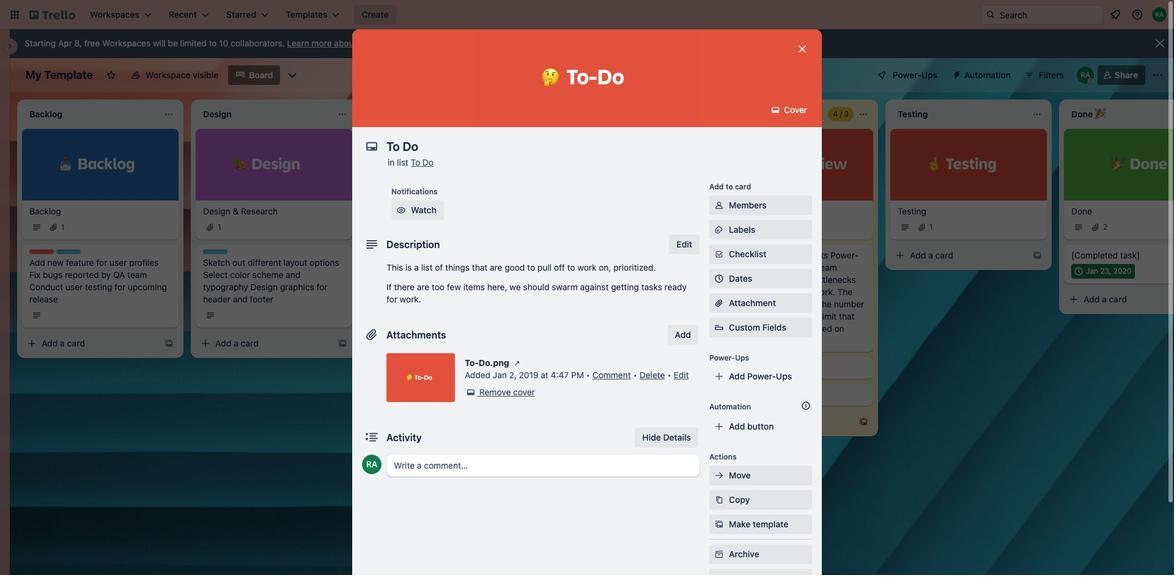 Task type: vqa. For each thing, say whether or not it's contained in the screenshot.
Desk
no



Task type: describe. For each thing, give the bounding box(es) containing it.
2
[[1103, 222, 1108, 232]]

to do
[[377, 206, 400, 216]]

jan 23, 2020
[[1086, 266, 1132, 276]]

remove
[[778, 274, 807, 285]]

Board name text field
[[20, 65, 99, 85]]

sm image for members
[[713, 199, 725, 212]]

hide details link
[[635, 428, 698, 448]]

work. inside if there are too few items here, we should swarm against getting tasks ready for work.
[[400, 294, 421, 305]]

create button
[[354, 5, 396, 24]]

code review
[[724, 206, 775, 216]]

add button
[[668, 325, 698, 345]]

add to card
[[709, 182, 751, 191]]

add button button
[[709, 417, 812, 437]]

list up enabled,
[[743, 250, 755, 260]]

limits
[[409, 38, 430, 48]]

this for this is a list of things that are good to pull off to work on, prioritized.
[[387, 262, 403, 273]]

in inside this list has the list limits power- up enabled, to help the team prioritize and remove bottlenecks before picking up new work. the list will be highlighted if the number of cards in it passes the limit that the team determines based on team size.
[[759, 311, 766, 321]]

filters button
[[1021, 65, 1068, 85]]

dates
[[729, 273, 752, 284]]

this is a list of things that are good to pull off to work on, prioritized.
[[387, 262, 656, 273]]

new inside add new feature for user profiles fix bugs reported by qa team conduct user testing for upcoming release
[[47, 257, 64, 268]]

[completed
[[1072, 250, 1118, 260]]

add a card down jan 23, 2020 option
[[1084, 294, 1127, 304]]

checklist button
[[709, 245, 812, 264]]

notifications
[[391, 187, 438, 196]]

hide
[[642, 432, 661, 443]]

collaborators.
[[231, 38, 285, 48]]

sm image for labels
[[713, 224, 725, 236]]

to left pull
[[527, 262, 535, 273]]

that inside this list has the list limits power- up enabled, to help the team prioritize and remove bottlenecks before picking up new work. the list will be highlighted if the number of cards in it passes the limit that the team determines based on team size.
[[839, 311, 855, 321]]

0 vertical spatial do
[[423, 157, 434, 168]]

sm image for move
[[713, 470, 725, 482]]

good
[[505, 262, 525, 273]]

[completed task] link
[[1072, 249, 1174, 262]]

hide details
[[642, 432, 691, 443]]

the
[[838, 287, 853, 297]]

members
[[729, 200, 767, 210]]

0 vertical spatial up
[[724, 262, 734, 273]]

this for this list has the list limits power- up enabled, to help the team prioritize and remove bottlenecks before picking up new work. the list will be highlighted if the number of cards in it passes the limit that the team determines based on team size.
[[724, 250, 741, 260]]

a right is at left top
[[414, 262, 419, 273]]

cover
[[782, 105, 807, 115]]

star or unstar board image
[[106, 70, 116, 80]]

the down "if"
[[805, 311, 818, 321]]

limit
[[820, 311, 837, 321]]

&
[[233, 206, 239, 216]]

be inside this list has the list limits power- up enabled, to help the team prioritize and remove bottlenecks before picking up new work. the list will be highlighted if the number of cards in it passes the limit that the team determines based on team size.
[[753, 299, 763, 309]]

help
[[783, 262, 800, 273]]

prioritize
[[724, 274, 759, 285]]

fields
[[763, 322, 786, 333]]

it
[[768, 311, 773, 321]]

scheme
[[252, 269, 283, 280]]

qa
[[113, 269, 125, 280]]

cover link
[[766, 100, 815, 120]]

move
[[729, 470, 751, 481]]

a down typography
[[234, 338, 238, 348]]

to inside this list has the list limits power- up enabled, to help the team prioritize and remove bottlenecks before picking up new work. the list will be highlighted if the number of cards in it passes the limit that the team determines based on team size.
[[773, 262, 781, 273]]

sm image for make template
[[713, 519, 725, 531]]

1 vertical spatial automation
[[709, 402, 751, 412]]

Search field
[[996, 6, 1103, 24]]

4 / 3
[[833, 109, 849, 119]]

attachment button
[[709, 294, 812, 313]]

1 horizontal spatial to
[[411, 157, 420, 168]]

select
[[203, 269, 228, 280]]

edit inside 'button'
[[677, 239, 692, 250]]

make template link
[[709, 515, 812, 535]]

limits
[[805, 250, 828, 260]]

cover
[[513, 387, 535, 398]]

bugs
[[43, 269, 62, 280]]

for inside sketch out different layout options select color scheme and typography design graphics for header and footer
[[317, 282, 328, 292]]

0 notifications image
[[1108, 7, 1123, 22]]

layout
[[284, 257, 307, 268]]

the right has
[[773, 250, 786, 260]]

remove cover
[[479, 387, 535, 398]]

attachment
[[729, 298, 776, 308]]

off
[[554, 262, 565, 273]]

archive
[[729, 549, 759, 560]]

primary element
[[0, 0, 1174, 29]]

1 vertical spatial ruby anderson (rubyanderson7) image
[[1077, 67, 1094, 84]]

1 for code review
[[756, 222, 759, 232]]

on
[[835, 323, 844, 334]]

add button
[[729, 421, 774, 432]]

create from template… image for backlog
[[164, 339, 174, 348]]

graphics
[[280, 282, 314, 292]]

1 horizontal spatial user
[[110, 257, 127, 268]]

pm
[[571, 370, 584, 380]]

1 vertical spatial to do link
[[377, 205, 519, 217]]

design & research link
[[203, 205, 345, 217]]

open information menu image
[[1131, 9, 1144, 21]]

23,
[[1101, 266, 1112, 276]]

custom fields button
[[709, 322, 812, 334]]

sm image for watch
[[395, 204, 407, 217]]

delete
[[640, 370, 665, 380]]

2019
[[519, 370, 539, 380]]

things
[[445, 262, 470, 273]]

swarm
[[552, 282, 578, 292]]

picking
[[752, 287, 781, 297]]

1 vertical spatial do
[[389, 206, 400, 216]]

sm image for remove cover
[[465, 387, 477, 399]]

the right "if"
[[819, 299, 832, 309]]

color: sky, title: none image
[[203, 249, 228, 254]]

list right is at left top
[[421, 262, 433, 273]]

workspaces
[[102, 38, 151, 48]]

of inside this list has the list limits power- up enabled, to help the team prioritize and remove bottlenecks before picking up new work. the list will be highlighted if the number of cards in it passes the limit that the team determines based on team size.
[[724, 311, 732, 321]]

the down "cards" on the bottom right of page
[[724, 323, 737, 334]]

copy link
[[709, 491, 812, 510]]

release
[[29, 294, 58, 304]]

details
[[663, 432, 691, 443]]

add a card down work
[[563, 277, 606, 287]]

has
[[757, 250, 771, 260]]

create from template… image for design & research
[[338, 339, 347, 348]]

board
[[249, 70, 273, 80]]

show menu image
[[1152, 69, 1164, 81]]

task] for [example task]
[[763, 362, 783, 373]]

sm image for copy
[[713, 494, 725, 506]]

a down add power-ups link
[[755, 416, 760, 427]]

create from template… image for code review
[[859, 417, 868, 427]]

custom
[[729, 322, 760, 333]]

to-
[[465, 358, 479, 368]]

1 for testing
[[930, 222, 933, 232]]

1 vertical spatial edit
[[674, 370, 689, 380]]

Write a comment text field
[[387, 455, 700, 477]]

free
[[84, 38, 100, 48]]

list down before
[[724, 299, 736, 309]]

share button
[[1098, 65, 1146, 85]]

custom fields
[[729, 322, 786, 333]]

visible
[[193, 70, 219, 80]]

copy
[[729, 495, 750, 505]]

a down 'conduct'
[[60, 338, 65, 348]]

dates button
[[709, 269, 812, 289]]

profiles
[[129, 257, 159, 268]]

color: red, title: none image
[[29, 249, 54, 254]]

add a card down add power-ups link
[[736, 416, 780, 427]]

add power-ups
[[729, 371, 792, 382]]

ups inside button
[[922, 70, 938, 80]]

labels
[[729, 224, 756, 235]]

comment
[[593, 370, 631, 380]]

team up bottlenecks
[[817, 262, 837, 273]]

delete link
[[640, 370, 665, 380]]



Task type: locate. For each thing, give the bounding box(es) containing it.
0 horizontal spatial automation
[[709, 402, 751, 412]]

0 vertical spatial edit
[[677, 239, 692, 250]]

0 vertical spatial power-ups
[[893, 70, 938, 80]]

1 vertical spatial will
[[738, 299, 751, 309]]

and up picking
[[761, 274, 776, 285]]

ups down size.
[[735, 354, 749, 363]]

new down remove
[[795, 287, 811, 297]]

list
[[788, 250, 802, 260]]

that
[[472, 262, 488, 273], [839, 311, 855, 321]]

testing link
[[898, 205, 1040, 217]]

backlog
[[29, 206, 61, 216]]

that down number
[[839, 311, 855, 321]]

0 horizontal spatial power-ups
[[709, 354, 749, 363]]

1 horizontal spatial task]
[[1120, 250, 1140, 260]]

ruby anderson (rubyanderson7) image
[[1152, 7, 1167, 22], [1077, 67, 1094, 84], [362, 455, 382, 475]]

0 vertical spatial to
[[411, 157, 420, 168]]

0 horizontal spatial in
[[388, 157, 395, 168]]

to up notifications
[[411, 157, 420, 168]]

new inside this list has the list limits power- up enabled, to help the team prioritize and remove bottlenecks before picking up new work. the list will be highlighted if the number of cards in it passes the limit that the team determines based on team size.
[[795, 287, 811, 297]]

sm image left archive
[[713, 549, 725, 561]]

footer
[[250, 294, 274, 304]]

sm image for archive
[[713, 549, 725, 561]]

1 right labels
[[756, 222, 759, 232]]

add a card down testing
[[910, 250, 953, 260]]

sm image
[[770, 104, 782, 116], [713, 224, 725, 236], [465, 387, 477, 399], [713, 519, 725, 531]]

typography
[[203, 282, 248, 292]]

is
[[406, 262, 412, 273]]

0 horizontal spatial this
[[387, 262, 403, 273]]

that up items
[[472, 262, 488, 273]]

2 horizontal spatial ruby anderson (rubyanderson7) image
[[1152, 7, 1167, 22]]

add a card button
[[369, 246, 504, 265], [891, 246, 1025, 265], [543, 273, 678, 292], [1064, 290, 1174, 309], [22, 334, 157, 353], [196, 334, 330, 353], [717, 412, 851, 432]]

1 up color: sky, title: none image
[[61, 222, 65, 232]]

design
[[203, 206, 230, 216], [250, 282, 278, 292]]

0 horizontal spatial do
[[389, 206, 400, 216]]

1 up color: sky, title: none icon
[[218, 222, 221, 232]]

a down testing link
[[928, 250, 933, 260]]

3
[[844, 109, 849, 119]]

watch
[[411, 205, 437, 215]]

0 horizontal spatial be
[[168, 38, 178, 48]]

a down work
[[581, 277, 586, 287]]

edit up ready
[[677, 239, 692, 250]]

a
[[407, 250, 412, 260], [928, 250, 933, 260], [414, 262, 419, 273], [581, 277, 586, 287], [1102, 294, 1107, 304], [60, 338, 65, 348], [234, 338, 238, 348], [755, 416, 760, 427]]

1 horizontal spatial in
[[759, 311, 766, 321]]

1 horizontal spatial will
[[738, 299, 751, 309]]

2 vertical spatial ups
[[776, 371, 792, 382]]

up up highlighted
[[783, 287, 793, 297]]

0 vertical spatial automation
[[965, 70, 1011, 80]]

in left the it
[[759, 311, 766, 321]]

Jan 23, 2020 checkbox
[[1072, 264, 1135, 279]]

[example
[[724, 362, 761, 373]]

about
[[334, 38, 357, 48]]

button
[[747, 421, 774, 432]]

1 horizontal spatial and
[[286, 269, 300, 280]]

sm image inside members link
[[713, 199, 725, 212]]

apr
[[58, 38, 72, 48]]

3 1 from the left
[[756, 222, 759, 232]]

1 horizontal spatial new
[[795, 287, 811, 297]]

to-do.png
[[465, 358, 509, 368]]

0 horizontal spatial work.
[[400, 294, 421, 305]]

and for sketch out different layout options select color scheme and typography design graphics for header and footer
[[233, 294, 248, 304]]

add a card down header
[[215, 338, 259, 348]]

work. down bottlenecks
[[814, 287, 835, 297]]

this left is at left top
[[387, 262, 403, 273]]

0 horizontal spatial new
[[47, 257, 64, 268]]

starting
[[24, 38, 56, 48]]

more
[[312, 38, 332, 48]]

[completed task]
[[1072, 250, 1140, 260]]

jan inside option
[[1086, 266, 1099, 276]]

list up notifications
[[397, 157, 408, 168]]

[example task] link
[[724, 362, 866, 374]]

add a card down release
[[42, 338, 85, 348]]

too
[[432, 282, 445, 292]]

power-ups button
[[868, 65, 945, 85]]

be left limited
[[168, 38, 178, 48]]

this list has the list limits power- up enabled, to help the team prioritize and remove bottlenecks before picking up new work. the list will be highlighted if the number of cards in it passes the limit that the team determines based on team size.
[[724, 250, 864, 346]]

1 horizontal spatial design
[[250, 282, 278, 292]]

0 vertical spatial ups
[[922, 70, 938, 80]]

to left 10
[[209, 38, 217, 48]]

for down qa
[[115, 282, 125, 292]]

create from template… image
[[1032, 251, 1042, 260], [685, 277, 695, 287], [164, 339, 174, 348], [338, 339, 347, 348], [859, 417, 868, 427]]

1 vertical spatial that
[[839, 311, 855, 321]]

0 horizontal spatial jan
[[493, 370, 507, 380]]

1 vertical spatial power-ups
[[709, 354, 749, 363]]

sm image left the 4
[[770, 104, 782, 116]]

0 vertical spatial this
[[724, 250, 741, 260]]

0 horizontal spatial up
[[724, 262, 734, 273]]

1 horizontal spatial do
[[423, 157, 434, 168]]

to do link up notifications
[[411, 157, 434, 168]]

0 horizontal spatial that
[[472, 262, 488, 273]]

0 horizontal spatial to
[[377, 206, 386, 216]]

sm image inside move 'link'
[[713, 470, 725, 482]]

1 vertical spatial design
[[250, 282, 278, 292]]

task]
[[1120, 250, 1140, 260], [763, 362, 783, 373]]

0 horizontal spatial user
[[65, 282, 83, 292]]

tasks
[[641, 282, 662, 292]]

to
[[411, 157, 420, 168], [377, 206, 386, 216]]

1 horizontal spatial are
[[490, 262, 502, 273]]

in
[[388, 157, 395, 168], [759, 311, 766, 321]]

work. down there at the left of the page
[[400, 294, 421, 305]]

0 vertical spatial new
[[47, 257, 64, 268]]

automation inside button
[[965, 70, 1011, 80]]

1 horizontal spatial jan
[[1086, 266, 1099, 276]]

0 vertical spatial are
[[490, 262, 502, 273]]

0 vertical spatial ruby anderson (rubyanderson7) image
[[1152, 7, 1167, 22]]

design inside sketch out different layout options select color scheme and typography design graphics for header and footer
[[250, 282, 278, 292]]

to right off
[[567, 262, 575, 273]]

sm image down actions
[[713, 470, 725, 482]]

the down limits
[[802, 262, 815, 273]]

size.
[[746, 336, 764, 346]]

and down typography
[[233, 294, 248, 304]]

sm image down added
[[465, 387, 477, 399]]

to do link
[[411, 157, 434, 168], [377, 205, 519, 217]]

of left "cards" on the bottom right of page
[[724, 311, 732, 321]]

1 horizontal spatial power-ups
[[893, 70, 938, 80]]

determines
[[761, 323, 806, 334]]

team
[[817, 262, 837, 273], [127, 269, 147, 280], [739, 323, 759, 334], [724, 336, 744, 346]]

edit link
[[674, 370, 689, 380]]

this up enabled,
[[724, 250, 741, 260]]

against
[[580, 282, 609, 292]]

color: sky, title: none image
[[56, 249, 81, 254]]

are left too
[[417, 282, 429, 292]]

and for this list has the list limits power- up enabled, to help the team prioritize and remove bottlenecks before picking up new work. the list will be highlighted if the number of cards in it passes the limit that the team determines based on team size.
[[761, 274, 776, 285]]

do down notifications
[[389, 206, 400, 216]]

sketch out different layout options select color scheme and typography design graphics for header and footer link
[[203, 257, 345, 306]]

jan left 2,
[[493, 370, 507, 380]]

to left help
[[773, 262, 781, 273]]

will up "cards" on the bottom right of page
[[738, 299, 751, 309]]

1 horizontal spatial ups
[[776, 371, 792, 382]]

[example task]
[[724, 362, 783, 373]]

work. inside this list has the list limits power- up enabled, to help the team prioritize and remove bottlenecks before picking up new work. the list will be highlighted if the number of cards in it passes the limit that the team determines based on team size.
[[814, 287, 835, 297]]

cards
[[734, 311, 756, 321]]

of left things
[[435, 262, 443, 273]]

sm image up 2,
[[511, 357, 523, 369]]

0 horizontal spatial ruby anderson (rubyanderson7) image
[[362, 455, 382, 475]]

template
[[44, 69, 93, 81]]

1 1 from the left
[[61, 222, 65, 232]]

are inside if there are too few items here, we should swarm against getting tasks ready for work.
[[417, 282, 429, 292]]

jan left 23,
[[1086, 266, 1099, 276]]

for up the by
[[96, 257, 107, 268]]

sm image inside watch button
[[395, 204, 407, 217]]

1 vertical spatial of
[[724, 311, 732, 321]]

do up notifications
[[423, 157, 434, 168]]

move link
[[709, 466, 812, 486]]

0 vertical spatial be
[[168, 38, 178, 48]]

will right the workspaces
[[153, 38, 166, 48]]

task] right [example
[[763, 362, 783, 373]]

a up is at left top
[[407, 250, 412, 260]]

0 vertical spatial design
[[203, 206, 230, 216]]

based
[[808, 323, 832, 334]]

comment link
[[593, 370, 631, 380]]

0 vertical spatial will
[[153, 38, 166, 48]]

done
[[1072, 206, 1092, 216]]

1 vertical spatial up
[[783, 287, 793, 297]]

0 horizontal spatial and
[[233, 294, 248, 304]]

2 horizontal spatial and
[[761, 274, 776, 285]]

color
[[230, 269, 250, 280]]

1 vertical spatial jan
[[493, 370, 507, 380]]

power- inside button
[[893, 70, 922, 80]]

new up "bugs"
[[47, 257, 64, 268]]

2 vertical spatial ruby anderson (rubyanderson7) image
[[362, 455, 382, 475]]

up up dates
[[724, 262, 734, 273]]

filters
[[1039, 70, 1064, 80]]

1 horizontal spatial of
[[724, 311, 732, 321]]

1 horizontal spatial up
[[783, 287, 793, 297]]

0 vertical spatial task]
[[1120, 250, 1140, 260]]

1 vertical spatial this
[[387, 262, 403, 273]]

collaborator
[[359, 38, 407, 48]]

1 vertical spatial ups
[[735, 354, 749, 363]]

2 1 from the left
[[218, 222, 221, 232]]

and down the layout at left
[[286, 269, 300, 280]]

highlighted
[[765, 299, 809, 309]]

starting apr 8, free workspaces will be limited to 10 collaborators. learn more about collaborator limits
[[24, 38, 430, 48]]

2 horizontal spatial ups
[[922, 70, 938, 80]]

sm image inside archive 'link'
[[713, 549, 725, 561]]

1 vertical spatial user
[[65, 282, 83, 292]]

add a card
[[389, 250, 432, 260], [910, 250, 953, 260], [563, 277, 606, 287], [1084, 294, 1127, 304], [42, 338, 85, 348], [215, 338, 259, 348], [736, 416, 780, 427]]

share
[[1115, 70, 1138, 80]]

will inside this list has the list limits power- up enabled, to help the team prioritize and remove bottlenecks before picking up new work. the list will be highlighted if the number of cards in it passes the limit that the team determines based on team size.
[[738, 299, 751, 309]]

add power-ups link
[[709, 367, 812, 387]]

1 vertical spatial new
[[795, 287, 811, 297]]

1 vertical spatial in
[[759, 311, 766, 321]]

1 horizontal spatial ruby anderson (rubyanderson7) image
[[1077, 67, 1094, 84]]

team down custom
[[724, 336, 744, 346]]

out
[[232, 257, 245, 268]]

workspace
[[146, 70, 190, 80]]

sm image inside copy link
[[713, 494, 725, 506]]

make
[[729, 519, 751, 530]]

task] for [completed task]
[[1120, 250, 1140, 260]]

1 horizontal spatial be
[[753, 299, 763, 309]]

8,
[[74, 38, 82, 48]]

members link
[[709, 196, 812, 215]]

4 1 from the left
[[930, 222, 933, 232]]

task] up 2020
[[1120, 250, 1140, 260]]

are left good
[[490, 262, 502, 273]]

for down if
[[387, 294, 398, 305]]

sm image
[[713, 199, 725, 212], [395, 204, 407, 217], [511, 357, 523, 369], [713, 470, 725, 482], [713, 494, 725, 506], [713, 549, 725, 561]]

sm image inside make template link
[[713, 519, 725, 531]]

0 horizontal spatial ups
[[735, 354, 749, 363]]

edit right delete
[[674, 370, 689, 380]]

and
[[286, 269, 300, 280], [761, 274, 776, 285], [233, 294, 248, 304]]

passes
[[775, 311, 803, 321]]

in up notifications
[[388, 157, 395, 168]]

1 horizontal spatial that
[[839, 311, 855, 321]]

prioritized.
[[614, 262, 656, 273]]

1 vertical spatial task]
[[763, 362, 783, 373]]

of
[[435, 262, 443, 273], [724, 311, 732, 321]]

10
[[219, 38, 228, 48]]

to up the code
[[726, 182, 733, 191]]

1 vertical spatial are
[[417, 282, 429, 292]]

add a card up is at left top
[[389, 250, 432, 260]]

are
[[490, 262, 502, 273], [417, 282, 429, 292]]

make template
[[729, 519, 789, 530]]

labels link
[[709, 220, 812, 240]]

done link
[[1072, 205, 1174, 217]]

automation left filters button
[[965, 70, 1011, 80]]

0 vertical spatial that
[[472, 262, 488, 273]]

1 horizontal spatial work.
[[814, 287, 835, 297]]

code review link
[[724, 205, 866, 217]]

0 vertical spatial user
[[110, 257, 127, 268]]

power-ups inside button
[[893, 70, 938, 80]]

number
[[834, 299, 864, 309]]

add inside add new feature for user profiles fix bugs reported by qa team conduct user testing for upcoming release
[[29, 257, 45, 268]]

learn
[[287, 38, 309, 48]]

None text field
[[380, 136, 784, 158]]

sm image down add to card
[[713, 199, 725, 212]]

a down jan 23, 2020 option
[[1102, 294, 1107, 304]]

search image
[[986, 10, 996, 20]]

0 horizontal spatial are
[[417, 282, 429, 292]]

to do link down notifications
[[377, 205, 519, 217]]

testing
[[898, 206, 927, 216]]

card
[[735, 182, 751, 191], [414, 250, 432, 260], [935, 250, 953, 260], [588, 277, 606, 287], [1109, 294, 1127, 304], [67, 338, 85, 348], [241, 338, 259, 348], [762, 416, 780, 427]]

to left watch button
[[377, 206, 386, 216]]

learn more about collaborator limits link
[[287, 38, 430, 48]]

and inside this list has the list limits power- up enabled, to help the team prioritize and remove bottlenecks before picking up new work. the list will be highlighted if the number of cards in it passes the limit that the team determines based on team size.
[[761, 274, 776, 285]]

1 horizontal spatial this
[[724, 250, 741, 260]]

sm image left the watch
[[395, 204, 407, 217]]

1 vertical spatial be
[[753, 299, 763, 309]]

ups right [example
[[776, 371, 792, 382]]

we
[[510, 282, 521, 292]]

0 vertical spatial in
[[388, 157, 395, 168]]

team down profiles
[[127, 269, 147, 280]]

board link
[[228, 65, 280, 85]]

sm image inside labels link
[[713, 224, 725, 236]]

user up qa
[[110, 257, 127, 268]]

customize views image
[[286, 69, 299, 81]]

by
[[101, 269, 111, 280]]

0 vertical spatial of
[[435, 262, 443, 273]]

team down "cards" on the bottom right of page
[[739, 323, 759, 334]]

1 down testing link
[[930, 222, 933, 232]]

automation up "add button"
[[709, 402, 751, 412]]

add
[[709, 182, 724, 191], [389, 250, 405, 260], [910, 250, 926, 260], [29, 257, 45, 268], [563, 277, 579, 287], [1084, 294, 1100, 304], [675, 330, 691, 340], [42, 338, 58, 348], [215, 338, 231, 348], [729, 371, 745, 382], [736, 416, 753, 427], [729, 421, 745, 432]]

be
[[168, 38, 178, 48], [753, 299, 763, 309]]

0 vertical spatial to do link
[[411, 157, 434, 168]]

for inside if there are too few items here, we should swarm against getting tasks ready for work.
[[387, 294, 398, 305]]

be down picking
[[753, 299, 763, 309]]

0 horizontal spatial will
[[153, 38, 166, 48]]

design up footer
[[250, 282, 278, 292]]

0 horizontal spatial of
[[435, 262, 443, 273]]

this inside this list has the list limits power- up enabled, to help the team prioritize and remove bottlenecks before picking up new work. the list will be highlighted if the number of cards in it passes the limit that the team determines based on team size.
[[724, 250, 741, 260]]

here,
[[487, 282, 507, 292]]

power- inside this list has the list limits power- up enabled, to help the team prioritize and remove bottlenecks before picking up new work. the list will be highlighted if the number of cards in it passes the limit that the team determines based on team size.
[[831, 250, 859, 260]]

at
[[541, 370, 549, 380]]

1 vertical spatial to
[[377, 206, 386, 216]]

user down reported
[[65, 282, 83, 292]]

1 for backlog
[[61, 222, 65, 232]]

design left "&"
[[203, 206, 230, 216]]

sm image left labels
[[713, 224, 725, 236]]

checklist
[[729, 249, 767, 259]]

ups left automation button
[[922, 70, 938, 80]]

testing
[[85, 282, 112, 292]]

0 horizontal spatial design
[[203, 206, 230, 216]]

user
[[110, 257, 127, 268], [65, 282, 83, 292]]

research
[[241, 206, 278, 216]]

0 vertical spatial jan
[[1086, 266, 1099, 276]]

sm image inside cover 'link'
[[770, 104, 782, 116]]

for down options
[[317, 282, 328, 292]]

sm image left copy
[[713, 494, 725, 506]]

1 horizontal spatial automation
[[965, 70, 1011, 80]]

ups
[[922, 70, 938, 80], [735, 354, 749, 363], [776, 371, 792, 382]]

team inside add new feature for user profiles fix bugs reported by qa team conduct user testing for upcoming release
[[127, 269, 147, 280]]

remove cover link
[[465, 387, 535, 399]]

0 horizontal spatial task]
[[763, 362, 783, 373]]

design & research
[[203, 206, 278, 216]]

sm image left make
[[713, 519, 725, 531]]



